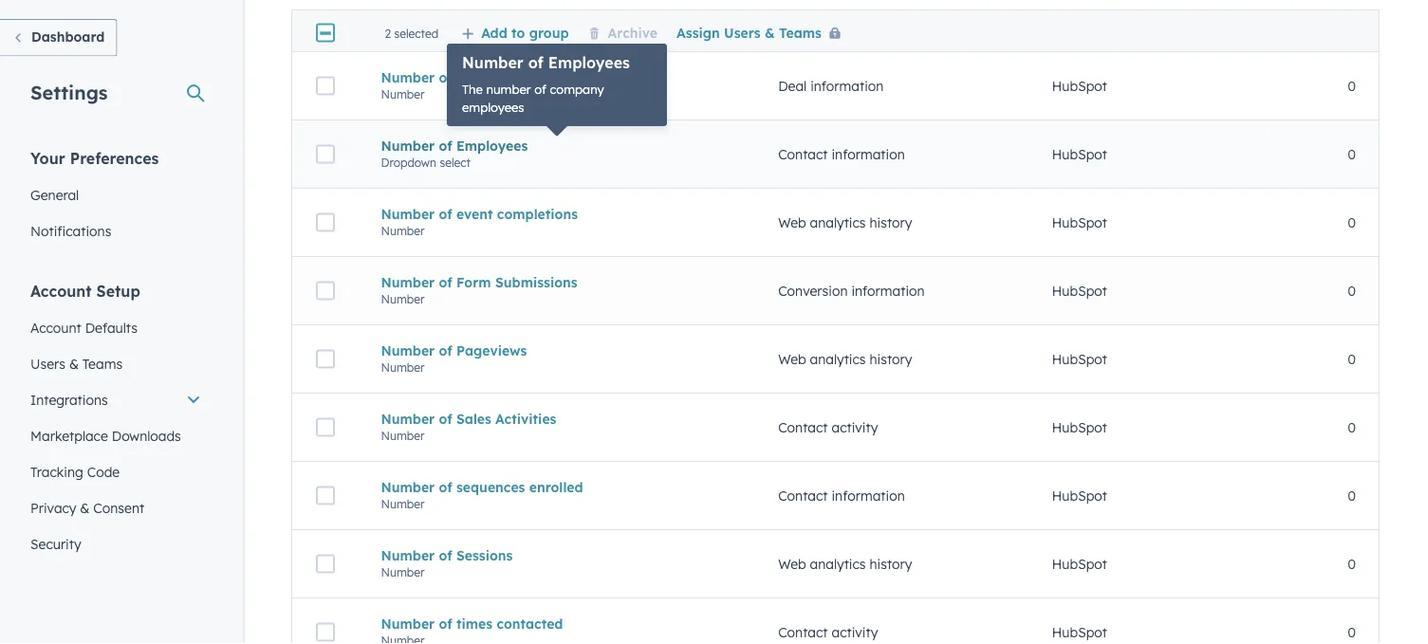 Task type: vqa. For each thing, say whether or not it's contained in the screenshot.
menu
no



Task type: describe. For each thing, give the bounding box(es) containing it.
deal
[[779, 78, 807, 94]]

deal information
[[779, 78, 884, 94]]

of right number
[[535, 81, 547, 97]]

associated
[[457, 69, 529, 86]]

hubspot for number of sessions
[[1053, 556, 1108, 573]]

settings
[[30, 80, 108, 104]]

web analytics history for number of sessions
[[779, 556, 913, 573]]

activity for number of times contacted
[[832, 624, 878, 641]]

number of employees button
[[381, 137, 733, 154]]

of for number of employees dropdown select
[[439, 137, 452, 154]]

sessions
[[457, 547, 513, 564]]

enrolled
[[529, 479, 583, 496]]

times
[[457, 616, 493, 632]]

information for number of form submissions
[[852, 283, 925, 299]]

number inside number of employees dropdown select
[[381, 137, 435, 154]]

integrations
[[30, 392, 108, 408]]

number of sequences enrolled button
[[381, 479, 733, 496]]

submissions
[[495, 274, 578, 291]]

& for consent
[[80, 500, 90, 516]]

contact activity for number of times contacted
[[779, 624, 878, 641]]

0 for associated
[[1348, 78, 1356, 94]]

contact information for number of employees
[[779, 146, 905, 163]]

employees for number of employees the number of company employees
[[548, 53, 630, 72]]

code
[[87, 464, 120, 480]]

event
[[457, 206, 493, 222]]

number of sequences enrolled number
[[381, 479, 583, 511]]

company
[[550, 81, 604, 97]]

9 0 from the top
[[1348, 624, 1356, 641]]

number of sessions number
[[381, 547, 513, 580]]

archive button
[[588, 24, 658, 41]]

number of event completions button
[[381, 206, 733, 222]]

tracking code link
[[19, 454, 213, 490]]

add
[[481, 24, 508, 41]]

dashboard
[[31, 28, 105, 45]]

0 for sales
[[1348, 419, 1356, 436]]

0 for pageviews
[[1348, 351, 1356, 368]]

account defaults link
[[19, 310, 213, 346]]

number of sessions button
[[381, 547, 733, 564]]

account for account setup
[[30, 281, 92, 300]]

of for number of associated deals number
[[439, 69, 452, 86]]

selected
[[394, 26, 439, 40]]

notifications link
[[19, 213, 213, 249]]

& for teams
[[69, 355, 79, 372]]

assign users & teams
[[677, 24, 822, 41]]

2 selected
[[385, 26, 439, 40]]

of for number of employees the number of company employees
[[528, 53, 544, 72]]

the
[[462, 81, 483, 97]]

number of associated deals number
[[381, 69, 570, 101]]

hubspot for number of employees
[[1053, 146, 1108, 163]]

of for number of form submissions number
[[439, 274, 452, 291]]

assign
[[677, 24, 720, 41]]

users & teams
[[30, 355, 123, 372]]

hubspot for number of times contacted
[[1053, 624, 1108, 641]]

web for number of sessions
[[779, 556, 807, 573]]

archive
[[608, 24, 658, 41]]

contact information for number of sequences enrolled
[[779, 488, 905, 504]]

assign users & teams button
[[677, 24, 849, 41]]

number of form submissions number
[[381, 274, 578, 306]]

setup
[[96, 281, 140, 300]]

sales
[[457, 411, 492, 427]]

pageviews
[[457, 342, 527, 359]]

deals
[[533, 69, 570, 86]]

0 for event
[[1348, 214, 1356, 231]]

number of employees the number of company employees
[[462, 53, 630, 115]]

hubspot for number of form submissions
[[1053, 283, 1108, 299]]

marketplace downloads link
[[19, 418, 213, 454]]

of for number of sessions number
[[439, 547, 452, 564]]

number of event completions number
[[381, 206, 578, 238]]

of for number of event completions number
[[439, 206, 452, 222]]

information for number of employees
[[832, 146, 905, 163]]

add to group button
[[461, 24, 569, 41]]

contacted
[[497, 616, 563, 632]]

contact for number of sequences enrolled
[[779, 488, 828, 504]]

number
[[486, 81, 531, 97]]

contact for number of sales activities
[[779, 419, 828, 436]]

security
[[30, 536, 81, 552]]

of for number of sales activities number
[[439, 411, 452, 427]]

form
[[457, 274, 491, 291]]

contact for number of employees
[[779, 146, 828, 163]]

general
[[30, 187, 79, 203]]

hubspot for number of sequences enrolled
[[1053, 488, 1108, 504]]

select
[[440, 155, 471, 170]]

of for number of times contacted
[[439, 616, 452, 632]]

tracking code
[[30, 464, 120, 480]]

account defaults
[[30, 319, 138, 336]]

contact for number of times contacted
[[779, 624, 828, 641]]

analytics for number of event completions
[[810, 214, 866, 231]]

activities
[[496, 411, 557, 427]]

hubspot for number of event completions
[[1053, 214, 1108, 231]]

add to group
[[481, 24, 569, 41]]

teams inside account setup element
[[82, 355, 123, 372]]



Task type: locate. For each thing, give the bounding box(es) containing it.
1 contact activity from the top
[[779, 419, 878, 436]]

2 vertical spatial web
[[779, 556, 807, 573]]

1 vertical spatial teams
[[82, 355, 123, 372]]

analytics for number of pageviews
[[810, 351, 866, 368]]

2 horizontal spatial &
[[765, 24, 775, 41]]

to
[[512, 24, 525, 41]]

employees for number of employees dropdown select
[[457, 137, 528, 154]]

of inside number of associated deals number
[[439, 69, 452, 86]]

1 web from the top
[[779, 214, 807, 231]]

3 history from the top
[[870, 556, 913, 573]]

of left the
[[439, 69, 452, 86]]

tracking
[[30, 464, 83, 480]]

3 analytics from the top
[[810, 556, 866, 573]]

0 horizontal spatial &
[[69, 355, 79, 372]]

number
[[462, 53, 524, 72], [381, 69, 435, 86], [381, 87, 425, 101], [381, 137, 435, 154], [381, 206, 435, 222], [381, 224, 425, 238], [381, 274, 435, 291], [381, 292, 425, 306], [381, 342, 435, 359], [381, 360, 425, 375], [381, 411, 435, 427], [381, 429, 425, 443], [381, 479, 435, 496], [381, 497, 425, 511], [381, 547, 435, 564], [381, 565, 425, 580], [381, 616, 435, 632]]

of
[[528, 53, 544, 72], [439, 69, 452, 86], [535, 81, 547, 97], [439, 137, 452, 154], [439, 206, 452, 222], [439, 274, 452, 291], [439, 342, 452, 359], [439, 411, 452, 427], [439, 479, 452, 496], [439, 547, 452, 564], [439, 616, 452, 632]]

1 vertical spatial &
[[69, 355, 79, 372]]

account up users & teams at bottom
[[30, 319, 81, 336]]

& up 'integrations'
[[69, 355, 79, 372]]

& right privacy
[[80, 500, 90, 516]]

2 vertical spatial history
[[870, 556, 913, 573]]

group
[[529, 24, 569, 41]]

number of pageviews button
[[381, 342, 733, 359]]

users inside users & teams link
[[30, 355, 65, 372]]

marketplace downloads
[[30, 428, 181, 444]]

2 web analytics history from the top
[[779, 351, 913, 368]]

hubspot for number of sales activities
[[1053, 419, 1108, 436]]

information for number of associated deals
[[811, 78, 884, 94]]

1 hubspot from the top
[[1053, 78, 1108, 94]]

0
[[1348, 78, 1356, 94], [1348, 146, 1356, 163], [1348, 214, 1356, 231], [1348, 283, 1356, 299], [1348, 351, 1356, 368], [1348, 419, 1356, 436], [1348, 488, 1356, 504], [1348, 556, 1356, 573], [1348, 624, 1356, 641]]

0 vertical spatial web
[[779, 214, 807, 231]]

number of sales activities button
[[381, 411, 733, 427]]

employees up company
[[548, 53, 630, 72]]

number of employees dropdown select
[[381, 137, 528, 170]]

2 vertical spatial analytics
[[810, 556, 866, 573]]

of left the sales
[[439, 411, 452, 427]]

1 vertical spatial account
[[30, 319, 81, 336]]

1 account from the top
[[30, 281, 92, 300]]

1 vertical spatial analytics
[[810, 351, 866, 368]]

0 vertical spatial analytics
[[810, 214, 866, 231]]

3 0 from the top
[[1348, 214, 1356, 231]]

users
[[724, 24, 761, 41], [30, 355, 65, 372]]

8 0 from the top
[[1348, 556, 1356, 573]]

integrations button
[[19, 382, 213, 418]]

0 vertical spatial web analytics history
[[779, 214, 913, 231]]

4 hubspot from the top
[[1053, 283, 1108, 299]]

preferences
[[70, 149, 159, 168]]

of down add to group
[[528, 53, 544, 72]]

1 horizontal spatial &
[[80, 500, 90, 516]]

employees inside number of employees dropdown select
[[457, 137, 528, 154]]

contact activity
[[779, 419, 878, 436], [779, 624, 878, 641]]

2
[[385, 26, 391, 40]]

0 vertical spatial teams
[[779, 24, 822, 41]]

0 vertical spatial contact activity
[[779, 419, 878, 436]]

dashboard link
[[0, 19, 117, 56]]

users & teams link
[[19, 346, 213, 382]]

2 contact activity from the top
[[779, 624, 878, 641]]

5 0 from the top
[[1348, 351, 1356, 368]]

of inside number of sales activities number
[[439, 411, 452, 427]]

0 for sessions
[[1348, 556, 1356, 573]]

number of pageviews number
[[381, 342, 527, 375]]

2 vertical spatial web analytics history
[[779, 556, 913, 573]]

number of sales activities number
[[381, 411, 557, 443]]

web for number of event completions
[[779, 214, 807, 231]]

privacy
[[30, 500, 76, 516]]

employees inside number of employees the number of company employees
[[548, 53, 630, 72]]

of inside the 'number of pageviews number'
[[439, 342, 452, 359]]

1 contact information from the top
[[779, 146, 905, 163]]

conversion information
[[779, 283, 925, 299]]

activity for number of sales activities
[[832, 419, 878, 436]]

number of times contacted
[[381, 616, 563, 632]]

3 web from the top
[[779, 556, 807, 573]]

of up select
[[439, 137, 452, 154]]

3 hubspot from the top
[[1053, 214, 1108, 231]]

1 vertical spatial contact information
[[779, 488, 905, 504]]

web
[[779, 214, 807, 231], [779, 351, 807, 368], [779, 556, 807, 573]]

4 contact from the top
[[779, 624, 828, 641]]

2 history from the top
[[870, 351, 913, 368]]

0 vertical spatial &
[[765, 24, 775, 41]]

0 vertical spatial employees
[[548, 53, 630, 72]]

1 horizontal spatial users
[[724, 24, 761, 41]]

number of times contacted button
[[381, 616, 733, 632]]

downloads
[[112, 428, 181, 444]]

conversion
[[779, 283, 848, 299]]

analytics for number of sessions
[[810, 556, 866, 573]]

privacy & consent
[[30, 500, 144, 516]]

7 0 from the top
[[1348, 488, 1356, 504]]

of for number of sequences enrolled number
[[439, 479, 452, 496]]

2 activity from the top
[[832, 624, 878, 641]]

0 vertical spatial users
[[724, 24, 761, 41]]

your preferences
[[30, 149, 159, 168]]

account for account defaults
[[30, 319, 81, 336]]

account
[[30, 281, 92, 300], [30, 319, 81, 336]]

2 hubspot from the top
[[1053, 146, 1108, 163]]

1 horizontal spatial teams
[[779, 24, 822, 41]]

of left sessions
[[439, 547, 452, 564]]

1 activity from the top
[[832, 419, 878, 436]]

your preferences element
[[19, 148, 213, 249]]

6 0 from the top
[[1348, 419, 1356, 436]]

history for number of pageviews
[[870, 351, 913, 368]]

your
[[30, 149, 65, 168]]

1 vertical spatial employees
[[457, 137, 528, 154]]

5 hubspot from the top
[[1053, 351, 1108, 368]]

1 horizontal spatial employees
[[548, 53, 630, 72]]

account inside 'link'
[[30, 319, 81, 336]]

number inside number of employees the number of company employees
[[462, 53, 524, 72]]

1 web analytics history from the top
[[779, 214, 913, 231]]

account up account defaults
[[30, 281, 92, 300]]

1 contact from the top
[[779, 146, 828, 163]]

number of employees tooltip
[[447, 44, 667, 126]]

0 horizontal spatial employees
[[457, 137, 528, 154]]

history for number of sessions
[[870, 556, 913, 573]]

4 0 from the top
[[1348, 283, 1356, 299]]

of left form
[[439, 274, 452, 291]]

1 vertical spatial history
[[870, 351, 913, 368]]

completions
[[497, 206, 578, 222]]

contact activity for number of sales activities
[[779, 419, 878, 436]]

6 hubspot from the top
[[1053, 419, 1108, 436]]

account setup element
[[19, 280, 213, 562]]

1 vertical spatial web
[[779, 351, 807, 368]]

8 hubspot from the top
[[1053, 556, 1108, 573]]

0 for sequences
[[1348, 488, 1356, 504]]

1 vertical spatial web analytics history
[[779, 351, 913, 368]]

of inside number of sequences enrolled number
[[439, 479, 452, 496]]

information for number of sequences enrolled
[[832, 488, 905, 504]]

web for number of pageviews
[[779, 351, 807, 368]]

of inside number of sessions number
[[439, 547, 452, 564]]

0 vertical spatial activity
[[832, 419, 878, 436]]

contact information
[[779, 146, 905, 163], [779, 488, 905, 504]]

0 horizontal spatial teams
[[82, 355, 123, 372]]

employees down the employees
[[457, 137, 528, 154]]

7 hubspot from the top
[[1053, 488, 1108, 504]]

hubspot for number of associated deals
[[1053, 78, 1108, 94]]

of left pageviews
[[439, 342, 452, 359]]

&
[[765, 24, 775, 41], [69, 355, 79, 372], [80, 500, 90, 516]]

history for number of event completions
[[870, 214, 913, 231]]

security link
[[19, 526, 213, 562]]

defaults
[[85, 319, 138, 336]]

privacy & consent link
[[19, 490, 213, 526]]

1 history from the top
[[870, 214, 913, 231]]

contact
[[779, 146, 828, 163], [779, 419, 828, 436], [779, 488, 828, 504], [779, 624, 828, 641]]

0 for form
[[1348, 283, 1356, 299]]

of inside number of event completions number
[[439, 206, 452, 222]]

of left the times
[[439, 616, 452, 632]]

0 vertical spatial contact information
[[779, 146, 905, 163]]

history
[[870, 214, 913, 231], [870, 351, 913, 368], [870, 556, 913, 573]]

general link
[[19, 177, 213, 213]]

0 for employees
[[1348, 146, 1356, 163]]

2 analytics from the top
[[810, 351, 866, 368]]

& right assign
[[765, 24, 775, 41]]

3 web analytics history from the top
[[779, 556, 913, 573]]

notifications
[[30, 223, 111, 239]]

teams up deal
[[779, 24, 822, 41]]

1 vertical spatial contact activity
[[779, 624, 878, 641]]

consent
[[93, 500, 144, 516]]

2 contact information from the top
[[779, 488, 905, 504]]

teams
[[779, 24, 822, 41], [82, 355, 123, 372]]

sequences
[[457, 479, 525, 496]]

0 horizontal spatial users
[[30, 355, 65, 372]]

3 contact from the top
[[779, 488, 828, 504]]

web analytics history for number of event completions
[[779, 214, 913, 231]]

1 0 from the top
[[1348, 78, 1356, 94]]

web analytics history for number of pageviews
[[779, 351, 913, 368]]

employees
[[462, 100, 524, 115]]

2 vertical spatial &
[[80, 500, 90, 516]]

information
[[811, 78, 884, 94], [832, 146, 905, 163], [852, 283, 925, 299], [832, 488, 905, 504]]

hubspot for number of pageviews
[[1053, 351, 1108, 368]]

of for number of pageviews number
[[439, 342, 452, 359]]

of left the sequences
[[439, 479, 452, 496]]

0 vertical spatial account
[[30, 281, 92, 300]]

hubspot
[[1053, 78, 1108, 94], [1053, 146, 1108, 163], [1053, 214, 1108, 231], [1053, 283, 1108, 299], [1053, 351, 1108, 368], [1053, 419, 1108, 436], [1053, 488, 1108, 504], [1053, 556, 1108, 573], [1053, 624, 1108, 641]]

of inside number of form submissions number
[[439, 274, 452, 291]]

account setup
[[30, 281, 140, 300]]

marketplace
[[30, 428, 108, 444]]

of inside number of employees dropdown select
[[439, 137, 452, 154]]

2 account from the top
[[30, 319, 81, 336]]

1 analytics from the top
[[810, 214, 866, 231]]

2 web from the top
[[779, 351, 807, 368]]

dropdown
[[381, 155, 437, 170]]

number of form submissions button
[[381, 274, 733, 291]]

users right assign
[[724, 24, 761, 41]]

2 contact from the top
[[779, 419, 828, 436]]

number of associated deals button
[[381, 69, 733, 86]]

employees
[[548, 53, 630, 72], [457, 137, 528, 154]]

1 vertical spatial users
[[30, 355, 65, 372]]

0 vertical spatial history
[[870, 214, 913, 231]]

users up 'integrations'
[[30, 355, 65, 372]]

1 vertical spatial activity
[[832, 624, 878, 641]]

9 hubspot from the top
[[1053, 624, 1108, 641]]

teams down defaults
[[82, 355, 123, 372]]

2 0 from the top
[[1348, 146, 1356, 163]]

of left event
[[439, 206, 452, 222]]



